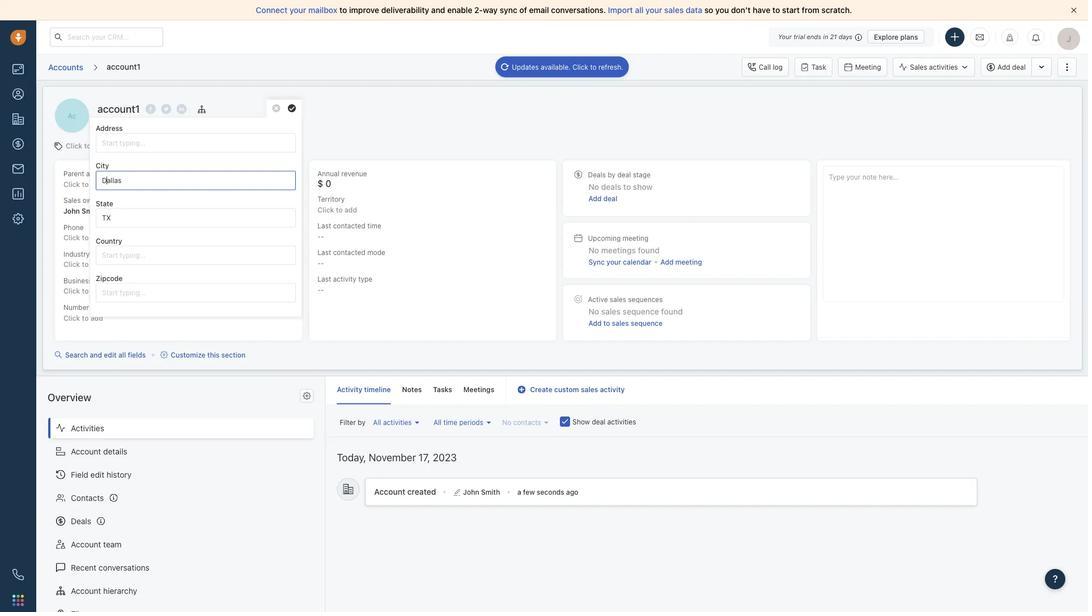 Task type: locate. For each thing, give the bounding box(es) containing it.
sales inside sales owner john smith
[[63, 196, 81, 204]]

contacted inside last contacted mode --
[[333, 249, 365, 257]]

deal down what's new image
[[1012, 63, 1026, 71]]

mailbox
[[308, 5, 337, 15]]

deal down deals
[[604, 194, 618, 202]]

type down country
[[92, 250, 106, 258]]

add down employees
[[91, 314, 103, 322]]

to inside the territory click to add
[[336, 206, 343, 214]]

add up industry type click to add
[[91, 234, 103, 242]]

by up deals
[[608, 171, 616, 179]]

edit right field
[[90, 470, 104, 479]]

contacted inside last contacted time --
[[333, 222, 365, 230]]

all for all activities
[[373, 418, 381, 426]]

1 vertical spatial contacted
[[333, 249, 365, 257]]

all left fields
[[118, 351, 126, 359]]

last down last contacted time --
[[318, 249, 331, 257]]

country
[[96, 237, 122, 245]]

no for no meetings found
[[589, 245, 599, 255]]

0 vertical spatial john
[[63, 207, 80, 215]]

sales for sales activities
[[910, 63, 927, 71]]

Zipcode text field
[[96, 283, 296, 303]]

activities for all activities
[[383, 418, 412, 426]]

meeting right calendar on the right
[[676, 258, 702, 266]]

last down the territory click to add
[[318, 222, 331, 230]]

to down 'parent'
[[82, 180, 89, 188]]

your for calendar
[[607, 258, 621, 266]]

found
[[638, 245, 660, 255], [661, 307, 683, 316]]

activity down last contacted mode --
[[333, 275, 356, 283]]

found up calendar on the right
[[638, 245, 660, 255]]

1 horizontal spatial of
[[520, 5, 527, 15]]

found down sequences
[[661, 307, 683, 316]]

1 vertical spatial meeting
[[676, 258, 702, 266]]

time
[[367, 222, 381, 230], [444, 418, 458, 426]]

2 horizontal spatial your
[[646, 5, 662, 15]]

1 vertical spatial activity
[[600, 386, 625, 394]]

1 vertical spatial john
[[463, 488, 479, 496]]

account
[[86, 170, 112, 178]]

freshworks switcher image
[[12, 595, 24, 606]]

type inside business type click to add
[[94, 277, 108, 285]]

all time periods
[[434, 418, 484, 426]]

1 horizontal spatial all
[[635, 5, 644, 15]]

1 vertical spatial last
[[318, 249, 331, 257]]

0 horizontal spatial activities
[[383, 418, 412, 426]]

all activities link
[[370, 415, 422, 429]]

add inside parent account click to add
[[91, 180, 103, 188]]

filter by
[[340, 418, 366, 426]]

last down last contacted mode --
[[318, 275, 331, 283]]

1 horizontal spatial found
[[661, 307, 683, 316]]

0 vertical spatial deals
[[588, 171, 606, 179]]

deal left stage
[[618, 171, 631, 179]]

sales left owner
[[63, 196, 81, 204]]

meeting up no meetings found
[[623, 234, 649, 242]]

your trial ends in 21 days
[[778, 33, 853, 41]]

deals down 'contacts'
[[71, 516, 91, 526]]

meeting button
[[838, 58, 888, 77]]

click up 'parent'
[[66, 142, 82, 150]]

Country text field
[[96, 246, 296, 265]]

account1 down search your crm... text field
[[107, 62, 141, 71]]

and left enable
[[431, 5, 445, 15]]

add up zipcode
[[91, 261, 103, 268]]

click right available.
[[573, 63, 588, 71]]

contacted down last contacted time --
[[333, 249, 365, 257]]

1 horizontal spatial smith
[[481, 488, 500, 496]]

business
[[63, 277, 92, 285]]

meetings
[[601, 245, 636, 255]]

sales activities
[[910, 63, 958, 71]]

send email image
[[976, 32, 984, 42]]

1 last from the top
[[318, 222, 331, 230]]

create custom sales activity
[[530, 386, 625, 394]]

0 vertical spatial by
[[608, 171, 616, 179]]

to down "active"
[[604, 319, 610, 327]]

time up mode
[[367, 222, 381, 230]]

0 horizontal spatial meeting
[[623, 234, 649, 242]]

deal
[[1012, 63, 1026, 71], [618, 171, 631, 179], [604, 194, 618, 202], [592, 418, 606, 426]]

click down business
[[63, 287, 80, 295]]

to down business
[[82, 287, 89, 295]]

annual
[[318, 170, 340, 178]]

no inside no deals to show add deal
[[589, 182, 599, 191]]

1 horizontal spatial sales
[[910, 63, 927, 71]]

0 horizontal spatial time
[[367, 222, 381, 230]]

1 vertical spatial by
[[358, 418, 366, 426]]

1 vertical spatial of
[[91, 303, 97, 311]]

all down tasks
[[434, 418, 442, 426]]

activities inside all activities link
[[383, 418, 412, 426]]

type right business
[[94, 277, 108, 285]]

0 vertical spatial activity
[[333, 275, 356, 283]]

to down deals by deal stage
[[623, 182, 631, 191]]

created
[[407, 487, 436, 497]]

last inside last contacted mode --
[[318, 249, 331, 257]]

timeline
[[364, 386, 391, 394]]

1 vertical spatial found
[[661, 307, 683, 316]]

deal inside no deals to show add deal
[[604, 194, 618, 202]]

no inside the no sales sequence found add to sales sequence
[[589, 307, 599, 316]]

recent conversations
[[71, 563, 150, 572]]

2 last from the top
[[318, 249, 331, 257]]

sales
[[664, 5, 684, 15], [610, 295, 626, 303], [601, 307, 621, 316], [612, 319, 629, 327], [581, 386, 598, 394]]

add down what's new image
[[998, 63, 1011, 71]]

to down territory
[[336, 206, 343, 214]]

0 horizontal spatial sales
[[63, 196, 81, 204]]

improve
[[349, 5, 379, 15]]

0 horizontal spatial all
[[373, 418, 381, 426]]

meeting for add meeting
[[676, 258, 702, 266]]

so
[[705, 5, 714, 15]]

your
[[290, 5, 306, 15], [646, 5, 662, 15], [607, 258, 621, 266]]

phone
[[63, 223, 84, 231]]

0 horizontal spatial john
[[63, 207, 80, 215]]

no inside button
[[502, 418, 512, 426]]

no left contacts
[[502, 418, 512, 426]]

create custom sales activity link
[[518, 386, 625, 394]]

1 vertical spatial smith
[[481, 488, 500, 496]]

click down 'parent'
[[63, 180, 80, 188]]

last inside the last activity type --
[[318, 275, 331, 283]]

type for industry type click to add
[[92, 250, 106, 258]]

1 horizontal spatial meeting
[[676, 258, 702, 266]]

type down last contacted mode --
[[358, 275, 373, 283]]

add
[[998, 63, 1011, 71], [589, 194, 602, 202], [661, 258, 674, 266], [589, 319, 602, 327]]

sales down plans
[[910, 63, 927, 71]]

meeting for upcoming meeting
[[623, 234, 649, 242]]

plans
[[901, 33, 918, 41]]

explore plans link
[[868, 30, 925, 44]]

contacts
[[513, 418, 541, 426]]

phone element
[[7, 563, 29, 586]]

smith
[[82, 207, 101, 215], [481, 488, 500, 496]]

0 vertical spatial smith
[[82, 207, 101, 215]]

no
[[589, 182, 599, 191], [589, 245, 599, 255], [589, 307, 599, 316], [502, 418, 512, 426]]

0 vertical spatial last
[[318, 222, 331, 230]]

deals up deals
[[588, 171, 606, 179]]

fields
[[128, 351, 146, 359]]

periods
[[459, 418, 484, 426]]

of
[[520, 5, 527, 15], [91, 303, 97, 311]]

1 vertical spatial time
[[444, 418, 458, 426]]

recent
[[71, 563, 96, 572]]

1 vertical spatial deals
[[71, 516, 91, 526]]

way
[[483, 5, 498, 15]]

0 vertical spatial sequence
[[623, 307, 659, 316]]

account for account team
[[71, 540, 101, 549]]

click down territory
[[318, 206, 334, 214]]

1 horizontal spatial deals
[[588, 171, 606, 179]]

account1
[[107, 62, 141, 71], [98, 103, 140, 115]]

add down zipcode
[[91, 287, 103, 295]]

what's new image
[[1006, 34, 1014, 42]]

customize this section
[[171, 351, 246, 359]]

2023
[[433, 451, 457, 464]]

all activities
[[373, 418, 412, 426]]

deals by deal stage
[[588, 171, 651, 179]]

to down phone
[[82, 234, 89, 242]]

1 all from the left
[[373, 418, 381, 426]]

1 horizontal spatial all
[[434, 418, 442, 426]]

all
[[635, 5, 644, 15], [118, 351, 126, 359]]

0 vertical spatial and
[[431, 5, 445, 15]]

account
[[71, 447, 101, 456], [374, 487, 405, 497], [71, 540, 101, 549], [71, 586, 101, 596]]

account1 up address
[[98, 103, 140, 115]]

add inside no deals to show add deal
[[589, 194, 602, 202]]

city
[[96, 162, 109, 170]]

upcoming meeting
[[588, 234, 649, 242]]

no up add deal link
[[589, 182, 599, 191]]

hierarchy
[[103, 586, 137, 596]]

account down recent at the bottom left of the page
[[71, 586, 101, 596]]

start
[[782, 5, 800, 15]]

your right import
[[646, 5, 662, 15]]

add down deals
[[589, 194, 602, 202]]

your left mailbox on the top left of page
[[290, 5, 306, 15]]

conversations.
[[551, 5, 606, 15]]

0 vertical spatial sales
[[910, 63, 927, 71]]

2 contacted from the top
[[333, 249, 365, 257]]

0 vertical spatial time
[[367, 222, 381, 230]]

1 horizontal spatial by
[[608, 171, 616, 179]]

click inside phone click to add
[[63, 234, 80, 242]]

1 horizontal spatial time
[[444, 418, 458, 426]]

add inside number of employees click to add
[[91, 314, 103, 322]]

and right 'search'
[[90, 351, 102, 359]]

accounts
[[48, 62, 83, 72]]

john left a
[[463, 488, 479, 496]]

ago
[[566, 488, 579, 496]]

0 horizontal spatial and
[[90, 351, 102, 359]]

no up sync
[[589, 245, 599, 255]]

contacted for mode
[[333, 249, 365, 257]]

0 horizontal spatial activity
[[333, 275, 356, 283]]

number of employees click to add
[[63, 303, 134, 322]]

0 horizontal spatial by
[[358, 418, 366, 426]]

type inside industry type click to add
[[92, 250, 106, 258]]

account for account details
[[71, 447, 101, 456]]

all right filter by
[[373, 418, 381, 426]]

time left "periods"
[[444, 418, 458, 426]]

trial
[[794, 33, 805, 41]]

no down "active"
[[589, 307, 599, 316]]

deal inside button
[[1012, 63, 1026, 71]]

click down phone
[[63, 234, 80, 242]]

0 vertical spatial account1
[[107, 62, 141, 71]]

ac
[[68, 112, 76, 120]]

1 horizontal spatial john
[[463, 488, 479, 496]]

close image
[[1071, 7, 1077, 13]]

add inside business type click to add
[[91, 287, 103, 295]]

sales right custom
[[581, 386, 598, 394]]

account left created on the bottom left of page
[[374, 487, 405, 497]]

-
[[318, 232, 321, 240], [321, 232, 324, 240], [318, 259, 321, 267], [321, 259, 324, 267], [318, 286, 321, 294], [321, 286, 324, 294]]

all inside button
[[434, 418, 442, 426]]

add up last contacted time --
[[345, 206, 357, 214]]

add down "active"
[[589, 319, 602, 327]]

all right import
[[635, 5, 644, 15]]

State text field
[[96, 208, 296, 228]]

to right mailbox on the top left of page
[[340, 5, 347, 15]]

territory click to add
[[318, 195, 357, 214]]

have
[[753, 5, 771, 15]]

updates available. click to refresh. link
[[496, 56, 629, 77]]

smith down owner
[[82, 207, 101, 215]]

1 horizontal spatial activities
[[608, 418, 636, 426]]

contacted for time
[[333, 222, 365, 230]]

add inside button
[[998, 63, 1011, 71]]

0 vertical spatial found
[[638, 245, 660, 255]]

ends
[[807, 33, 821, 41]]

to left refresh.
[[590, 63, 597, 71]]

1 horizontal spatial your
[[607, 258, 621, 266]]

account for account hierarchy
[[71, 586, 101, 596]]

contacted down the territory click to add
[[333, 222, 365, 230]]

last inside last contacted time --
[[318, 222, 331, 230]]

history
[[107, 470, 132, 479]]

0 vertical spatial meeting
[[623, 234, 649, 242]]

your inside sync your calendar link
[[607, 258, 621, 266]]

to left start
[[773, 5, 780, 15]]

1 vertical spatial account1
[[98, 103, 140, 115]]

to down number
[[82, 314, 89, 322]]

1 vertical spatial sales
[[63, 196, 81, 204]]

calendar
[[623, 258, 652, 266]]

2 vertical spatial last
[[318, 275, 331, 283]]

connect your mailbox link
[[256, 5, 340, 15]]

your down meetings
[[607, 258, 621, 266]]

show deal activities
[[573, 418, 636, 426]]

activity inside the last activity type --
[[333, 275, 356, 283]]

this
[[207, 351, 220, 359]]

account up recent at the bottom left of the page
[[71, 540, 101, 549]]

0 horizontal spatial smith
[[82, 207, 101, 215]]

to
[[340, 5, 347, 15], [773, 5, 780, 15], [590, 63, 597, 71], [84, 142, 91, 150], [82, 180, 89, 188], [623, 182, 631, 191], [336, 206, 343, 214], [82, 234, 89, 242], [82, 261, 89, 268], [82, 287, 89, 295], [82, 314, 89, 322], [604, 319, 610, 327]]

account down activities
[[71, 447, 101, 456]]

active sales sequences
[[588, 295, 663, 303]]

2 all from the left
[[434, 418, 442, 426]]

click inside the updates available. click to refresh. link
[[573, 63, 588, 71]]

to down industry
[[82, 261, 89, 268]]

time inside button
[[444, 418, 458, 426]]

sales for sales owner john smith
[[63, 196, 81, 204]]

click down industry
[[63, 261, 80, 268]]

tasks
[[433, 386, 452, 394]]

of right number
[[91, 303, 97, 311]]

deals for deals
[[71, 516, 91, 526]]

last
[[318, 222, 331, 230], [318, 249, 331, 257], [318, 275, 331, 283]]

0 horizontal spatial of
[[91, 303, 97, 311]]

explore
[[874, 33, 899, 41]]

0 horizontal spatial your
[[290, 5, 306, 15]]

of right "sync"
[[520, 5, 527, 15]]

1 contacted from the top
[[333, 222, 365, 230]]

no for no sales sequence found add to sales sequence
[[589, 307, 599, 316]]

sales activities button
[[893, 58, 981, 77], [893, 58, 975, 77]]

no contacts button
[[500, 415, 552, 429]]

1 horizontal spatial activity
[[600, 386, 625, 394]]

click down number
[[63, 314, 80, 322]]

john
[[63, 207, 80, 215], [463, 488, 479, 496]]

click inside the territory click to add
[[318, 206, 334, 214]]

smith left a
[[481, 488, 500, 496]]

2 horizontal spatial activities
[[929, 63, 958, 71]]

facebook circled image
[[146, 103, 156, 115]]

add down account
[[91, 180, 103, 188]]

3 last from the top
[[318, 275, 331, 283]]

0 vertical spatial contacted
[[333, 222, 365, 230]]

accounts link
[[48, 58, 84, 76]]

task button
[[795, 58, 833, 77]]

upcoming
[[588, 234, 621, 242]]

john up phone
[[63, 207, 80, 215]]

0 vertical spatial all
[[635, 5, 644, 15]]

activity up the show deal activities
[[600, 386, 625, 394]]

0 horizontal spatial all
[[118, 351, 126, 359]]

twitter circled image
[[161, 103, 171, 115]]

active
[[588, 295, 608, 303]]

show
[[573, 418, 590, 426]]

industry
[[63, 250, 90, 258]]

days
[[839, 33, 853, 41]]

edit left fields
[[104, 351, 117, 359]]

your
[[778, 33, 792, 41]]

to inside parent account click to add
[[82, 180, 89, 188]]

by for filter
[[358, 418, 366, 426]]

0 horizontal spatial deals
[[71, 516, 91, 526]]

by right filter
[[358, 418, 366, 426]]



Task type: vqa. For each thing, say whether or not it's contained in the screenshot.
created
yes



Task type: describe. For each thing, give the bounding box(es) containing it.
sales down "active"
[[601, 307, 621, 316]]

1 vertical spatial and
[[90, 351, 102, 359]]

0 horizontal spatial found
[[638, 245, 660, 255]]

add meeting
[[661, 258, 702, 266]]

revenue
[[341, 170, 367, 178]]

annual revenue $ 0
[[318, 170, 367, 189]]

21
[[830, 33, 837, 41]]

to inside phone click to add
[[82, 234, 89, 242]]

add deal button
[[981, 58, 1032, 77]]

add inside industry type click to add
[[91, 261, 103, 268]]

data
[[686, 5, 703, 15]]

to inside the no sales sequence found add to sales sequence
[[604, 319, 610, 327]]

to inside business type click to add
[[82, 287, 89, 295]]

last for last contacted time
[[318, 222, 331, 230]]

last for last activity type
[[318, 275, 331, 283]]

found inside the no sales sequence found add to sales sequence
[[661, 307, 683, 316]]

employees
[[99, 303, 134, 311]]

no contacts
[[502, 418, 541, 426]]

stage
[[633, 171, 651, 179]]

click inside business type click to add
[[63, 287, 80, 295]]

deal right show
[[592, 418, 606, 426]]

to inside no deals to show add deal
[[623, 182, 631, 191]]

address
[[96, 124, 123, 132]]

by for deals
[[608, 171, 616, 179]]

1 vertical spatial all
[[118, 351, 126, 359]]

sync
[[500, 5, 517, 15]]

state
[[96, 199, 113, 207]]

email
[[529, 5, 549, 15]]

$
[[318, 178, 323, 189]]

owner
[[83, 196, 102, 204]]

account for account created
[[374, 487, 405, 497]]

1 vertical spatial edit
[[90, 470, 104, 479]]

add inside the no sales sequence found add to sales sequence
[[589, 319, 602, 327]]

no for no contacts
[[502, 418, 512, 426]]

john inside sales owner john smith
[[63, 207, 80, 215]]

parent account click to add
[[63, 170, 112, 188]]

section
[[221, 351, 246, 359]]

2-
[[475, 5, 483, 15]]

enable
[[447, 5, 472, 15]]

updates available. click to refresh.
[[512, 63, 623, 71]]

time inside last contacted time --
[[367, 222, 381, 230]]

sales down active sales sequences
[[612, 319, 629, 327]]

Address text field
[[96, 133, 296, 153]]

field
[[71, 470, 88, 479]]

no sales sequence found add to sales sequence
[[589, 307, 683, 327]]

last contacted mode --
[[318, 249, 385, 267]]

deals for deals by deal stage
[[588, 171, 606, 179]]

notes
[[402, 386, 422, 394]]

to inside industry type click to add
[[82, 261, 89, 268]]

import
[[608, 5, 633, 15]]

add right calendar on the right
[[661, 258, 674, 266]]

0
[[326, 178, 331, 189]]

click inside number of employees click to add
[[63, 314, 80, 322]]

customize this section link
[[160, 350, 246, 360]]

create
[[530, 386, 553, 394]]

john smith
[[463, 488, 500, 496]]

account created
[[374, 487, 436, 497]]

Search your CRM... text field
[[50, 27, 163, 47]]

add deal link
[[589, 194, 618, 205]]

all time periods button
[[431, 415, 494, 429]]

City text field
[[96, 171, 296, 190]]

account team
[[71, 540, 122, 549]]

team
[[103, 540, 122, 549]]

sales left data at top right
[[664, 5, 684, 15]]

0 vertical spatial of
[[520, 5, 527, 15]]

call
[[759, 63, 771, 71]]

linkedin circled image
[[177, 103, 187, 115]]

filter
[[340, 418, 356, 426]]

meetings
[[464, 386, 494, 394]]

activity timeline
[[337, 386, 391, 394]]

1 horizontal spatial and
[[431, 5, 445, 15]]

add left tags
[[93, 142, 105, 150]]

no deals to show add deal
[[589, 182, 653, 202]]

a few seconds ago
[[518, 488, 579, 496]]

show
[[633, 182, 653, 191]]

meeting
[[855, 63, 881, 71]]

type inside the last activity type --
[[358, 275, 373, 283]]

customize
[[171, 351, 206, 359]]

seconds
[[537, 488, 564, 496]]

phone image
[[12, 569, 24, 580]]

smith inside sales owner john smith
[[82, 207, 101, 215]]

0 vertical spatial edit
[[104, 351, 117, 359]]

activity
[[337, 386, 362, 394]]

last for last contacted mode
[[318, 249, 331, 257]]

task
[[812, 63, 826, 71]]

updates
[[512, 63, 539, 71]]

sync
[[589, 258, 605, 266]]

sync your calendar
[[589, 258, 652, 266]]

custom
[[554, 386, 579, 394]]

search
[[65, 351, 88, 359]]

of inside number of employees click to add
[[91, 303, 97, 311]]

1 vertical spatial sequence
[[631, 319, 663, 327]]

click inside parent account click to add
[[63, 180, 80, 188]]

no for no deals to show add deal
[[589, 182, 599, 191]]

mng settings image
[[303, 392, 311, 400]]

all for all time periods
[[434, 418, 442, 426]]

deals
[[601, 182, 621, 191]]

your for mailbox
[[290, 5, 306, 15]]

search and edit all fields link
[[54, 350, 146, 360]]

last contacted time --
[[318, 222, 381, 240]]

sync your calendar link
[[589, 257, 652, 267]]

type for business type click to add
[[94, 277, 108, 285]]

add inside the territory click to add
[[345, 206, 357, 214]]

click to add tags
[[66, 142, 122, 150]]

add inside phone click to add
[[91, 234, 103, 242]]

sales owner john smith
[[63, 196, 102, 215]]

conversations
[[99, 563, 150, 572]]

missing translation: timeline_feeds.filters.account image
[[343, 484, 353, 494]]

sales right "active"
[[610, 295, 626, 303]]

to left tags
[[84, 142, 91, 150]]

connect your mailbox to improve deliverability and enable 2-way sync of email conversations. import all your sales data so you don't have to start from scratch.
[[256, 5, 852, 15]]

mode
[[367, 249, 385, 257]]

contacts
[[71, 493, 104, 503]]

in
[[823, 33, 829, 41]]

details
[[103, 447, 127, 456]]

today,
[[337, 451, 366, 464]]

import all your sales data link
[[608, 5, 705, 15]]

you
[[716, 5, 729, 15]]

activities for sales activities
[[929, 63, 958, 71]]

parent
[[63, 170, 84, 178]]

click inside industry type click to add
[[63, 261, 80, 268]]

from
[[802, 5, 820, 15]]

business type click to add
[[63, 277, 108, 295]]

to inside number of employees click to add
[[82, 314, 89, 322]]

territory
[[318, 195, 345, 203]]



